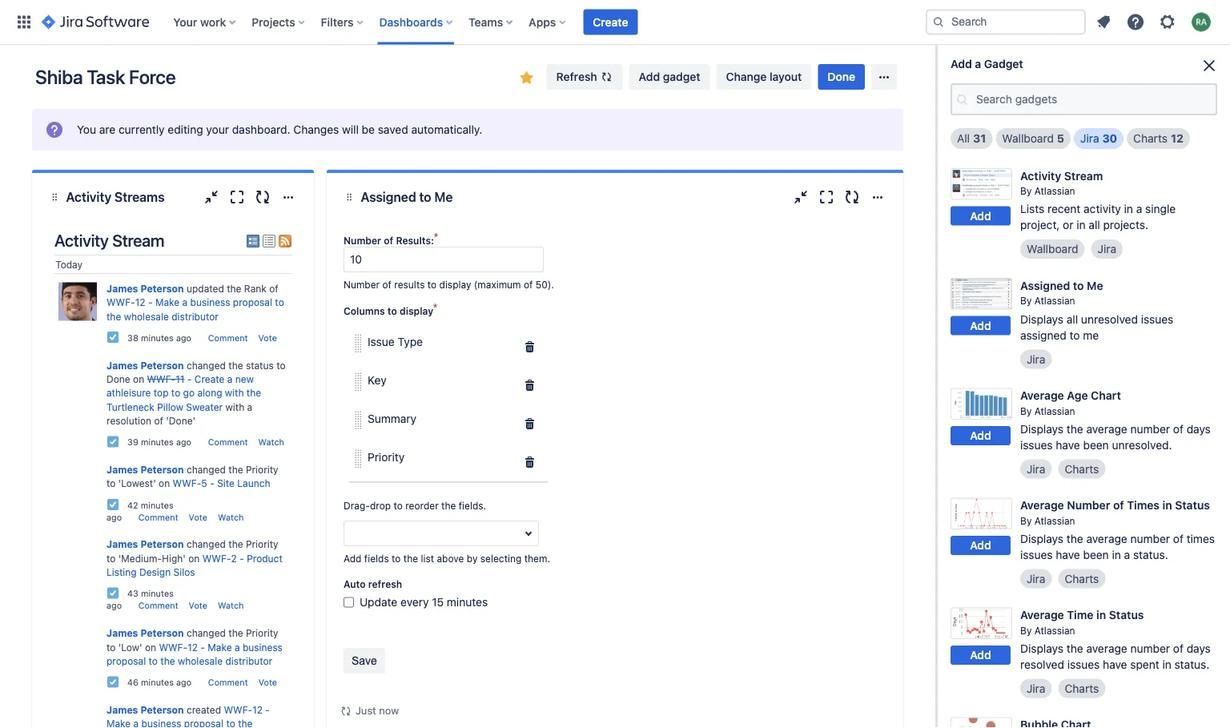 Task type: locate. For each thing, give the bounding box(es) containing it.
1 vertical spatial have
[[1056, 548, 1081, 561]]

changed up wwf-2 - product listing design silos
[[187, 539, 226, 550]]

1 vertical spatial activity
[[66, 189, 111, 205]]

1 horizontal spatial all
[[1089, 218, 1101, 232]]

issues inside average number of times in status by atlassian displays the average number of times issues have been in a status.
[[1021, 548, 1053, 561]]

0 horizontal spatial proposal
[[107, 656, 146, 667]]

create up along
[[195, 373, 225, 385]]

stream inside activity stream by atlassian lists recent activity in a single project, or in all projects.
[[1065, 169, 1104, 182]]

me down the 'automatically.'
[[435, 189, 453, 205]]

activity for activity stream
[[54, 230, 109, 250]]

1 vertical spatial average
[[1021, 499, 1065, 512]]

list
[[421, 553, 434, 564]]

5 for wwf-
[[201, 478, 207, 489]]

refresh
[[368, 578, 402, 590]]

jira for average age chart
[[1027, 462, 1046, 475]]

1 wwf-12 - make a business proposal to the wholesale distributor link from the top
[[107, 297, 284, 322]]

me
[[435, 189, 453, 205], [1087, 279, 1104, 292]]

james peterson link up the 'medium-
[[107, 539, 184, 550]]

business for created
[[141, 718, 181, 728]]

a
[[975, 57, 982, 71], [1137, 202, 1143, 216], [182, 297, 188, 308], [227, 373, 233, 385], [247, 401, 253, 413], [1125, 548, 1131, 561], [235, 642, 240, 653], [133, 718, 139, 728]]

1 vertical spatial create
[[195, 373, 225, 385]]

2 vertical spatial have
[[1103, 658, 1128, 671]]

peterson for done
[[141, 360, 184, 371]]

1 been from the top
[[1084, 438, 1109, 451]]

all
[[1089, 218, 1101, 232], [1067, 312, 1079, 326]]

change
[[726, 70, 767, 83]]

james peterson up 'low'
[[107, 628, 184, 639]]

james for changed the priority to 'lowest' on
[[107, 464, 138, 475]]

1 atlassian from the top
[[1035, 185, 1076, 197]]

the down age
[[1067, 422, 1084, 435]]

an arrow curved in a circular way on the button that refreshes the dashboard image
[[340, 705, 353, 718]]

wallboard
[[1003, 132, 1054, 145], [1027, 242, 1079, 256]]

to inside changed the status to done on
[[277, 360, 286, 371]]

all inside activity stream by atlassian lists recent activity in a single project, or in all projects.
[[1089, 218, 1101, 232]]

on right 'lowest'
[[159, 478, 170, 489]]

1 vertical spatial average
[[1087, 532, 1128, 545]]

be
[[362, 123, 375, 136]]

None text field
[[344, 247, 544, 272], [344, 521, 539, 546], [344, 247, 544, 272], [344, 521, 539, 546]]

status. right spent
[[1175, 658, 1210, 671]]

times
[[1187, 532, 1215, 545]]

james peterson link down "46"
[[107, 704, 184, 716]]

wwf-12 - make a business proposal to the wholesale distributor link for changed the priority to 'low' on
[[107, 642, 283, 667]]

changed inside the 'changed the priority to 'medium-high' on'
[[187, 539, 226, 550]]

ago down 'done'
[[176, 437, 192, 447]]

comment link for changed the priority to 'lowest' on
[[138, 512, 178, 522]]

ago up changed the status to done on
[[176, 332, 192, 343]]

0 vertical spatial proposal
[[233, 297, 272, 308]]

peterson
[[141, 283, 184, 294], [141, 360, 184, 371], [141, 464, 184, 475], [141, 539, 184, 550], [141, 628, 184, 639], [141, 704, 184, 716]]

on up athleisure
[[133, 373, 144, 385]]

0 vertical spatial assigned
[[361, 189, 416, 205]]

- up created in the left bottom of the page
[[201, 642, 205, 653]]

1 days from the top
[[1187, 422, 1211, 435]]

issues inside average time in status by atlassian displays the average number of days resolved issues have spent in status.
[[1068, 658, 1100, 671]]

1 horizontal spatial distributor
[[225, 656, 273, 667]]

3 atlassian from the top
[[1035, 405, 1076, 416]]

assigned up number of results:
[[361, 189, 416, 205]]

comment link for changed the priority to 'low' on
[[208, 677, 248, 688]]

1 vertical spatial number
[[344, 279, 380, 290]]

2 james peterson link from the top
[[107, 360, 184, 371]]

0 vertical spatial wallboard
[[1003, 132, 1054, 145]]

vote for site
[[189, 512, 208, 522]]

average left time
[[1021, 609, 1065, 622]]

issues inside the assigned to me by atlassian displays all unresolved issues assigned to me
[[1142, 312, 1174, 326]]

add inside add gadget button
[[639, 70, 660, 83]]

2 days from the top
[[1187, 642, 1211, 655]]

business inside wwf-12 - make a business proposal to th
[[141, 718, 181, 728]]

ago for 'lowest'
[[107, 512, 122, 522]]

a inside james peterson updated the rank of wwf-12 - make a business proposal to the wholesale distributor
[[182, 297, 188, 308]]

3 james peterson from the top
[[107, 539, 184, 550]]

1 vertical spatial business
[[243, 642, 283, 653]]

more actions for assigned to me gadget image
[[869, 187, 888, 207]]

average down the times
[[1087, 532, 1128, 545]]

None submit
[[344, 648, 385, 674]]

you
[[77, 123, 96, 136]]

2 displays from the top
[[1021, 422, 1064, 435]]

activity up the lists
[[1021, 169, 1062, 182]]

31
[[974, 132, 987, 145]]

selecting
[[481, 553, 522, 564]]

0 horizontal spatial make
[[107, 718, 131, 728]]

1 vertical spatial task image
[[107, 676, 119, 689]]

vote link up changed the priority to 'low' on
[[189, 601, 208, 611]]

minimize activity streams image
[[202, 187, 221, 207]]

with a resolution of 'done'
[[107, 401, 253, 427]]

0 vertical spatial status
[[1176, 499, 1211, 512]]

watch link for changed the priority to 'lowest' on
[[218, 512, 244, 522]]

create inside - create a new athleisure top to go along with the turtleneck pillow sweater
[[195, 373, 225, 385]]

silos
[[173, 567, 195, 578]]

with inside - create a new athleisure top to go along with the turtleneck pillow sweater
[[225, 387, 244, 399]]

watch link up launch
[[258, 437, 284, 447]]

wwf-2 - product listing design silos
[[107, 553, 283, 578]]

primary element
[[10, 0, 926, 44]]

unresolved
[[1082, 312, 1138, 326]]

2 james peterson from the top
[[107, 464, 184, 475]]

- right 11
[[187, 373, 192, 385]]

2 atlassian from the top
[[1035, 295, 1076, 307]]

0 vertical spatial stream
[[1065, 169, 1104, 182]]

more dashboard actions image
[[875, 67, 894, 87]]

on inside changed the priority to 'low' on
[[145, 642, 156, 653]]

1 horizontal spatial proposal
[[184, 718, 224, 728]]

star shiba task force image
[[517, 68, 536, 87]]

0 vertical spatial wholesale
[[124, 311, 169, 322]]

comment link down 43
[[138, 601, 178, 611]]

0 vertical spatial create
[[593, 15, 629, 28]]

2 by from the top
[[1021, 295, 1032, 307]]

1 horizontal spatial wholesale
[[178, 656, 223, 667]]

5 by from the top
[[1021, 625, 1032, 636]]

5 add button from the top
[[951, 646, 1011, 665]]

comment link up created in the left bottom of the page
[[208, 677, 248, 688]]

on for 'low'
[[145, 642, 156, 653]]

me for assigned to me
[[435, 189, 453, 205]]

1 vertical spatial proposal
[[107, 656, 146, 667]]

minutes for 'lowest'
[[141, 500, 174, 510]]

by up the lists
[[1021, 185, 1032, 197]]

comment link for changed the status to done on
[[208, 437, 248, 447]]

apps
[[529, 15, 556, 28]]

12 for charts 12
[[1171, 132, 1184, 145]]

them.
[[525, 553, 550, 564]]

wholesale
[[124, 311, 169, 322], [178, 656, 223, 667]]

jira
[[1081, 132, 1100, 145], [1098, 242, 1117, 256], [1027, 352, 1046, 366], [1027, 462, 1046, 475], [1027, 572, 1046, 585], [1027, 682, 1046, 695]]

proposal down created in the left bottom of the page
[[184, 718, 224, 728]]

been inside average number of times in status by atlassian displays the average number of times issues have been in a status.
[[1084, 548, 1109, 561]]

1 horizontal spatial make
[[155, 297, 180, 308]]

3 james from the top
[[107, 464, 138, 475]]

2 vertical spatial watch
[[218, 601, 244, 611]]

1 horizontal spatial me
[[1087, 279, 1104, 292]]

2 vertical spatial number
[[1068, 499, 1111, 512]]

15
[[432, 596, 444, 609]]

a inside wwf-12 - make a business proposal to the wholesale distributor
[[235, 642, 240, 653]]

peterson for 'low'
[[141, 628, 184, 639]]

james peterson link for changed the priority to 'low' on
[[107, 628, 184, 639]]

activity stream image
[[951, 168, 1013, 200]]

on for done
[[133, 373, 144, 385]]

0 vertical spatial watch
[[258, 437, 284, 447]]

assigned to me region
[[340, 221, 891, 719]]

12 up 38
[[135, 297, 145, 308]]

0 vertical spatial task image
[[107, 331, 119, 344]]

proposal down 'low'
[[107, 656, 146, 667]]

vote for make
[[258, 677, 277, 688]]

2 wwf-12 - make a business proposal to the wholesale distributor link from the top
[[107, 642, 283, 667]]

0 horizontal spatial wholesale
[[124, 311, 169, 322]]

by inside average number of times in status by atlassian displays the average number of times issues have been in a status.
[[1021, 515, 1032, 526]]

vote link down wwf-12 - make a business proposal to the wholesale distributor
[[258, 677, 277, 688]]

- for changed the priority to 'medium-high' on
[[240, 553, 244, 564]]

0 horizontal spatial distributor
[[172, 311, 219, 322]]

4 peterson from the top
[[141, 539, 184, 550]]

the inside - create a new athleisure top to go along with the turtleneck pillow sweater
[[247, 387, 261, 399]]

comment link down 'lowest'
[[138, 512, 178, 522]]

minutes right 38
[[141, 332, 174, 343]]

jira software image
[[42, 12, 149, 32], [42, 12, 149, 32]]

to inside wwf-12 - make a business proposal to the wholesale distributor
[[149, 656, 158, 667]]

you are currently editing your dashboard. changes will be saved automatically.
[[77, 123, 483, 136]]

0 horizontal spatial business
[[141, 718, 181, 728]]

displays inside the assigned to me by atlassian displays all unresolved issues assigned to me
[[1021, 312, 1064, 326]]

by inside the assigned to me by atlassian displays all unresolved issues assigned to me
[[1021, 295, 1032, 307]]

by right average age chart image
[[1021, 405, 1032, 416]]

1 vertical spatial stream
[[112, 230, 164, 250]]

ago down wwf-12 - make a business proposal to the wholesale distributor
[[176, 677, 192, 688]]

banner
[[0, 0, 1231, 45]]

site
[[217, 478, 235, 489]]

5 atlassian from the top
[[1035, 625, 1076, 636]]

0 vertical spatial distributor
[[172, 311, 219, 322]]

james peterson for done
[[107, 360, 184, 371]]

2 number from the top
[[1131, 532, 1171, 545]]

4 atlassian from the top
[[1035, 515, 1076, 526]]

0 horizontal spatial status.
[[1134, 548, 1169, 561]]

0 vertical spatial number
[[344, 235, 381, 246]]

me inside the assigned to me by atlassian displays all unresolved issues assigned to me
[[1087, 279, 1104, 292]]

0 vertical spatial wwf-12 - make a business proposal to the wholesale distributor link
[[107, 297, 284, 322]]

2 vertical spatial watch link
[[218, 601, 244, 611]]

watch link down site
[[218, 512, 244, 522]]

task image
[[107, 331, 119, 344], [107, 436, 119, 448], [107, 498, 119, 511]]

1 vertical spatial with
[[226, 401, 245, 413]]

done left the more dashboard actions image
[[828, 70, 856, 83]]

priority for changed the priority to 'lowest' on
[[246, 464, 278, 475]]

1 displays from the top
[[1021, 312, 1064, 326]]

1 vertical spatial watch link
[[218, 512, 244, 522]]

activity up activity stream at the top of page
[[66, 189, 111, 205]]

display
[[439, 279, 471, 290], [400, 305, 434, 316]]

1 vertical spatial status.
[[1175, 658, 1210, 671]]

wwf- inside wwf-12 - make a business proposal to th
[[224, 704, 253, 716]]

number
[[344, 235, 381, 246], [344, 279, 380, 290], [1068, 499, 1111, 512]]

distributor inside james peterson updated the rank of wwf-12 - make a business proposal to the wholesale distributor
[[172, 311, 219, 322]]

changed the priority to 'medium-high' on
[[107, 539, 278, 564]]

refresh button
[[547, 64, 623, 90]]

recent
[[1048, 202, 1081, 216]]

1 peterson from the top
[[141, 283, 184, 294]]

average inside average number of times in status by atlassian displays the average number of times issues have been in a status.
[[1087, 532, 1128, 545]]

vote link up the 'changed the priority to 'medium-high' on'
[[189, 512, 208, 522]]

0 horizontal spatial create
[[195, 373, 225, 385]]

46
[[127, 677, 139, 688]]

0 horizontal spatial assigned
[[361, 189, 416, 205]]

1 horizontal spatial status
[[1176, 499, 1211, 512]]

2 vertical spatial task image
[[107, 498, 119, 511]]

key
[[368, 374, 387, 387]]

4 by from the top
[[1021, 515, 1032, 526]]

6 james peterson link from the top
[[107, 704, 184, 716]]

2 james from the top
[[107, 360, 138, 371]]

have left spent
[[1103, 658, 1128, 671]]

james up 'lowest'
[[107, 464, 138, 475]]

refresh image
[[601, 71, 613, 83]]

2 average from the top
[[1087, 532, 1128, 545]]

3 displays from the top
[[1021, 532, 1064, 545]]

charts for in
[[1065, 682, 1099, 695]]

average inside average number of times in status by atlassian displays the average number of times issues have been in a status.
[[1021, 499, 1065, 512]]

atlassian up recent
[[1035, 185, 1076, 197]]

0 vertical spatial been
[[1084, 438, 1109, 451]]

comment for changed the priority to 'low' on
[[208, 677, 248, 688]]

peterson up 'low'
[[141, 628, 184, 639]]

0 horizontal spatial stream
[[112, 230, 164, 250]]

task image
[[107, 587, 119, 600], [107, 676, 119, 689]]

0 horizontal spatial done
[[107, 373, 130, 385]]

teams button
[[464, 9, 519, 35]]

distributor inside wwf-12 - make a business proposal to the wholesale distributor
[[225, 656, 273, 667]]

charts up time
[[1065, 572, 1099, 585]]

jira for average time in status
[[1027, 682, 1046, 695]]

watch down site
[[218, 512, 244, 522]]

james peterson link for changed the status to done on
[[107, 360, 184, 371]]

display left (maximum
[[439, 279, 471, 290]]

comment link up site
[[208, 437, 248, 447]]

charts down 'average age chart by atlassian displays the average number of days issues have been unresolved.'
[[1065, 462, 1099, 475]]

assigned for assigned to me
[[361, 189, 416, 205]]

1 vertical spatial days
[[1187, 642, 1211, 655]]

the up time
[[1067, 532, 1084, 545]]

go
[[183, 387, 195, 399]]

2 task image from the top
[[107, 436, 119, 448]]

vote link
[[258, 332, 277, 343], [189, 512, 208, 522], [189, 601, 208, 611], [258, 677, 277, 688]]

wallboard 5
[[1003, 132, 1065, 145]]

0 vertical spatial with
[[225, 387, 244, 399]]

ago for 'medium-
[[107, 601, 122, 611]]

make for created
[[107, 718, 131, 728]]

1 number from the top
[[1131, 422, 1171, 435]]

make up 38 minutes ago
[[155, 297, 180, 308]]

3 add button from the top
[[951, 426, 1011, 445]]

1 vertical spatial task image
[[107, 436, 119, 448]]

james peterson link up 'lowest'
[[107, 464, 184, 475]]

5 peterson from the top
[[141, 628, 184, 639]]

to inside - create a new athleisure top to go along with the turtleneck pillow sweater
[[171, 387, 180, 399]]

reorder
[[406, 500, 439, 511]]

2 been from the top
[[1084, 548, 1109, 561]]

1 vertical spatial all
[[1067, 312, 1079, 326]]

0 vertical spatial me
[[435, 189, 453, 205]]

displays inside 'average age chart by atlassian displays the average number of days issues have been unresolved.'
[[1021, 422, 1064, 435]]

add gadget
[[639, 70, 701, 83]]

wallboard for wallboard
[[1027, 242, 1079, 256]]

add button down activity stream image
[[951, 206, 1011, 226]]

assigned
[[361, 189, 416, 205], [1021, 279, 1071, 292]]

1 horizontal spatial display
[[439, 279, 471, 290]]

- right created in the left bottom of the page
[[265, 704, 270, 716]]

1 vertical spatial 5
[[201, 478, 207, 489]]

comment
[[208, 332, 248, 343], [208, 437, 248, 447], [138, 512, 178, 522], [138, 601, 178, 611], [208, 677, 248, 688]]

1 vertical spatial number
[[1131, 532, 1171, 545]]

0 vertical spatial display
[[439, 279, 471, 290]]

on inside changed the priority to 'lowest' on
[[159, 478, 170, 489]]

changed for 'lowest'
[[187, 464, 226, 475]]

business for changed the priority to 'low' on
[[243, 642, 283, 653]]

make
[[155, 297, 180, 308], [208, 642, 232, 653], [107, 718, 131, 728]]

number up spent
[[1131, 642, 1171, 655]]

average time in status image
[[951, 608, 1013, 639]]

0 vertical spatial number
[[1131, 422, 1171, 435]]

0 horizontal spatial 5
[[201, 478, 207, 489]]

assigned for assigned to me by atlassian displays all unresolved issues assigned to me
[[1021, 279, 1071, 292]]

have
[[1056, 438, 1081, 451], [1056, 548, 1081, 561], [1103, 658, 1128, 671]]

1 vertical spatial status
[[1110, 609, 1145, 622]]

task image left 43
[[107, 587, 119, 600]]

1 changed from the top
[[187, 360, 226, 371]]

assigned inside the assigned to me by atlassian displays all unresolved issues assigned to me
[[1021, 279, 1071, 292]]

1 vertical spatial wwf-12 - make a business proposal to the wholesale distributor link
[[107, 642, 283, 667]]

watch link
[[258, 437, 284, 447], [218, 512, 244, 522], [218, 601, 244, 611]]

activity inside activity stream by atlassian lists recent activity in a single project, or in all projects.
[[1021, 169, 1062, 182]]

2 vertical spatial number
[[1131, 642, 1171, 655]]

comment link for changed the priority to 'medium-high' on
[[138, 601, 178, 611]]

2 vertical spatial average
[[1021, 609, 1065, 622]]

2 task image from the top
[[107, 676, 119, 689]]

1 vertical spatial done
[[107, 373, 130, 385]]

your work
[[173, 15, 226, 28]]

4 add button from the top
[[951, 536, 1011, 555]]

3 james peterson link from the top
[[107, 464, 184, 475]]

12 right created in the left bottom of the page
[[253, 704, 263, 716]]

on up silos
[[188, 553, 200, 564]]

just
[[356, 705, 376, 717]]

number down the times
[[1131, 532, 1171, 545]]

status. inside average number of times in status by atlassian displays the average number of times issues have been in a status.
[[1134, 548, 1169, 561]]

2 vertical spatial average
[[1087, 642, 1128, 655]]

0 vertical spatial done
[[828, 70, 856, 83]]

wwf- inside wwf-12 - make a business proposal to the wholesale distributor
[[159, 642, 188, 653]]

2 horizontal spatial proposal
[[233, 297, 272, 308]]

the down time
[[1067, 642, 1084, 655]]

status right time
[[1110, 609, 1145, 622]]

wallboard right 31
[[1003, 132, 1054, 145]]

4 james peterson from the top
[[107, 628, 184, 639]]

1 horizontal spatial business
[[190, 297, 230, 308]]

comment link up the status
[[208, 332, 248, 343]]

proposal inside wwf-12 - make a business proposal to the wholesale distributor
[[107, 656, 146, 667]]

watch for changed the priority to 'lowest' on
[[218, 512, 244, 522]]

filters button
[[316, 9, 370, 35]]

pillow
[[157, 401, 183, 413]]

james peterson link up 'low'
[[107, 628, 184, 639]]

the up 2
[[229, 539, 243, 550]]

watch
[[258, 437, 284, 447], [218, 512, 244, 522], [218, 601, 244, 611]]

- right 2
[[240, 553, 244, 564]]

have inside 'average age chart by atlassian displays the average number of days issues have been unresolved.'
[[1056, 438, 1081, 451]]

1 vertical spatial display
[[400, 305, 434, 316]]

james peterson up wwf-11
[[107, 360, 184, 371]]

4 james from the top
[[107, 539, 138, 550]]

create up refresh image
[[593, 15, 629, 28]]

minimize assigned to me image
[[792, 187, 811, 207]]

the up 46 minutes ago
[[160, 656, 175, 667]]

peterson up high'
[[141, 539, 184, 550]]

automatically.
[[411, 123, 483, 136]]

2 average from the top
[[1021, 499, 1065, 512]]

ago down 'lowest'
[[107, 512, 122, 522]]

proposal for changed the priority to 'low' on
[[107, 656, 146, 667]]

1 horizontal spatial assigned
[[1021, 279, 1071, 292]]

1 horizontal spatial 5
[[1058, 132, 1065, 145]]

wwf-5 - site launch link
[[173, 478, 270, 489]]

minutes for 'medium-
[[141, 589, 174, 599]]

proposal
[[233, 297, 272, 308], [107, 656, 146, 667], [184, 718, 224, 728]]

1 add button from the top
[[951, 206, 1011, 226]]

0 vertical spatial business
[[190, 297, 230, 308]]

0 vertical spatial have
[[1056, 438, 1081, 451]]

5 james from the top
[[107, 628, 138, 639]]

1 vertical spatial assigned
[[1021, 279, 1071, 292]]

wwf- for wwf-12 - make a business proposal to th
[[224, 704, 253, 716]]

average left age
[[1021, 389, 1065, 402]]

1 horizontal spatial status.
[[1175, 658, 1210, 671]]

priority inside the 'changed the priority to 'medium-high' on'
[[246, 539, 278, 550]]

teams
[[469, 15, 503, 28]]

minutes inside 43 minutes ago
[[141, 589, 174, 599]]

stream up activity
[[1065, 169, 1104, 182]]

- left site
[[210, 478, 215, 489]]

make inside wwf-12 - make a business proposal to th
[[107, 718, 131, 728]]

stream for activity stream
[[112, 230, 164, 250]]

2 horizontal spatial business
[[243, 642, 283, 653]]

in
[[1125, 202, 1134, 216], [1077, 218, 1086, 232], [1163, 499, 1173, 512], [1112, 548, 1122, 561], [1097, 609, 1107, 622], [1163, 658, 1172, 671]]

days
[[1187, 422, 1211, 435], [1187, 642, 1211, 655]]

4 james peterson link from the top
[[107, 539, 184, 550]]

along
[[197, 387, 222, 399]]

james for changed the priority to 'medium-high' on
[[107, 539, 138, 550]]

wwf- for wwf-12 - make a business proposal to the wholesale distributor
[[159, 642, 188, 653]]

3 task image from the top
[[107, 498, 119, 511]]

wwf- for wwf-2 - product listing design silos
[[202, 553, 231, 564]]

vote link for product
[[189, 601, 208, 611]]

2 changed from the top
[[187, 464, 226, 475]]

0 vertical spatial make
[[155, 297, 180, 308]]

activity streams
[[66, 189, 165, 205]]

2 vertical spatial make
[[107, 718, 131, 728]]

assigned to me image
[[951, 278, 1013, 310]]

atlassian inside average number of times in status by atlassian displays the average number of times issues have been in a status.
[[1035, 515, 1076, 526]]

average inside average time in status by atlassian displays the average number of days resolved issues have spent in status.
[[1087, 642, 1128, 655]]

have inside average number of times in status by atlassian displays the average number of times issues have been in a status.
[[1056, 548, 1081, 561]]

changed the priority to 'lowest' on
[[107, 464, 278, 489]]

3 average from the top
[[1087, 642, 1128, 655]]

number inside average number of times in status by atlassian displays the average number of times issues have been in a status.
[[1068, 499, 1111, 512]]

wwf-12 - make a business proposal to the wholesale distributor link
[[107, 297, 284, 322], [107, 642, 283, 667]]

a inside - create a new athleisure top to go along with the turtleneck pillow sweater
[[227, 373, 233, 385]]

2 add button from the top
[[951, 316, 1011, 335]]

been up time
[[1084, 548, 1109, 561]]

gadget
[[985, 57, 1024, 71]]

12 up 46 minutes ago
[[188, 642, 198, 653]]

james right the james peterson icon
[[107, 283, 138, 294]]

5 james peterson link from the top
[[107, 628, 184, 639]]

1 task image from the top
[[107, 587, 119, 600]]

number left results: on the left of the page
[[344, 235, 381, 246]]

0 horizontal spatial status
[[1110, 609, 1145, 622]]

average for average time in status
[[1021, 609, 1065, 622]]

0 vertical spatial average
[[1087, 422, 1128, 435]]

business
[[190, 297, 230, 308], [243, 642, 283, 653], [141, 718, 181, 728]]

12 for wwf-12 - make a business proposal to the wholesale distributor
[[188, 642, 198, 653]]

age
[[1068, 389, 1089, 402]]

1 task image from the top
[[107, 331, 119, 344]]

displays
[[1021, 312, 1064, 326], [1021, 422, 1064, 435], [1021, 532, 1064, 545], [1021, 642, 1064, 655]]

watch link down 2
[[218, 601, 244, 611]]

comment for changed the status to done on
[[208, 437, 248, 447]]

unresolved.
[[1112, 438, 1173, 451]]

ago
[[176, 332, 192, 343], [176, 437, 192, 447], [107, 512, 122, 522], [107, 601, 122, 611], [176, 677, 192, 688]]

average inside average time in status by atlassian displays the average number of days resolved issues have spent in status.
[[1021, 609, 1065, 622]]

proposal down rank
[[233, 297, 272, 308]]

4 changed from the top
[[187, 628, 226, 639]]

4 displays from the top
[[1021, 642, 1064, 655]]

average number of times in status image
[[951, 498, 1013, 530]]

Search field
[[926, 9, 1086, 35]]

peterson for 'lowest'
[[141, 464, 184, 475]]

displays inside average number of times in status by atlassian displays the average number of times issues have been in a status.
[[1021, 532, 1064, 545]]

1 vertical spatial been
[[1084, 548, 1109, 561]]

0 vertical spatial status.
[[1134, 548, 1169, 561]]

status up times
[[1176, 499, 1211, 512]]

1 average from the top
[[1021, 389, 1065, 402]]

3 number from the top
[[1131, 642, 1171, 655]]

comment up site
[[208, 437, 248, 447]]

task image left 38
[[107, 331, 119, 344]]

james peterson link for updated the rank of
[[107, 283, 184, 294]]

comment up created in the left bottom of the page
[[208, 677, 248, 688]]

2 vertical spatial proposal
[[184, 718, 224, 728]]

1 vertical spatial watch
[[218, 512, 244, 522]]

peterson left updated
[[141, 283, 184, 294]]

activity for activity stream by atlassian lists recent activity in a single project, or in all projects.
[[1021, 169, 1062, 182]]

changed inside changed the priority to 'lowest' on
[[187, 464, 226, 475]]

peterson down 39 minutes ago
[[141, 464, 184, 475]]

james for changed the status to done on
[[107, 360, 138, 371]]

changed for 'low'
[[187, 628, 226, 639]]

minutes
[[141, 332, 174, 343], [141, 437, 174, 447], [141, 500, 174, 510], [141, 589, 174, 599], [447, 596, 488, 609], [141, 677, 174, 688]]

atlassian down time
[[1035, 625, 1076, 636]]

task image for changed the status to done on
[[107, 436, 119, 448]]

atlassian inside activity stream by atlassian lists recent activity in a single project, or in all projects.
[[1035, 185, 1076, 197]]

vote up changed the priority to 'low' on
[[189, 601, 208, 611]]

1 by from the top
[[1021, 185, 1032, 197]]

5 left jira 30
[[1058, 132, 1065, 145]]

make inside james peterson updated the rank of wwf-12 - make a business proposal to the wholesale distributor
[[155, 297, 180, 308]]

0 vertical spatial days
[[1187, 422, 1211, 435]]

1 horizontal spatial stream
[[1065, 169, 1104, 182]]

business inside james peterson updated the rank of wwf-12 - make a business proposal to the wholesale distributor
[[190, 297, 230, 308]]

number of results:
[[344, 235, 434, 246]]

1 james peterson from the top
[[107, 360, 184, 371]]

atlassian inside the assigned to me by atlassian displays all unresolved issues assigned to me
[[1035, 295, 1076, 307]]

charts down average time in status by atlassian displays the average number of days resolved issues have spent in status.
[[1065, 682, 1099, 695]]

average
[[1087, 422, 1128, 435], [1087, 532, 1128, 545], [1087, 642, 1128, 655]]

issues
[[1142, 312, 1174, 326], [1021, 438, 1053, 451], [1021, 548, 1053, 561], [1068, 658, 1100, 671]]

activity for activity streams
[[66, 189, 111, 205]]

activity up today at left top
[[54, 230, 109, 250]]

changed up along
[[187, 360, 226, 371]]

changed for done
[[187, 360, 226, 371]]

watch up launch
[[258, 437, 284, 447]]

ago inside 42 minutes ago
[[107, 512, 122, 522]]

50).
[[536, 279, 554, 290]]

ago for 'low'
[[176, 677, 192, 688]]

number up unresolved.
[[1131, 422, 1171, 435]]

add
[[951, 57, 973, 71], [639, 70, 660, 83], [970, 209, 992, 222], [970, 319, 992, 332], [970, 429, 992, 442], [970, 539, 992, 552], [344, 553, 362, 564], [970, 649, 992, 662]]

average inside 'average age chart by atlassian displays the average number of days issues have been unresolved.'
[[1087, 422, 1128, 435]]

update every 15 minutes
[[360, 596, 488, 609]]

0 vertical spatial activity
[[1021, 169, 1062, 182]]

banner containing your work
[[0, 0, 1231, 45]]

proposal inside wwf-12 - make a business proposal to th
[[184, 718, 224, 728]]

1 horizontal spatial done
[[828, 70, 856, 83]]

0 horizontal spatial me
[[435, 189, 453, 205]]

3 average from the top
[[1021, 609, 1065, 622]]

priority inside assigned to me region
[[368, 451, 405, 464]]

1 vertical spatial wallboard
[[1027, 242, 1079, 256]]

have up time
[[1056, 548, 1081, 561]]

1 horizontal spatial create
[[593, 15, 629, 28]]

average right average number of times in status image
[[1021, 499, 1065, 512]]

business inside wwf-12 - make a business proposal to the wholesale distributor
[[243, 642, 283, 653]]

make inside wwf-12 - make a business proposal to the wholesale distributor
[[208, 642, 232, 653]]

wallboard down project,
[[1027, 242, 1079, 256]]

wwf- inside wwf-2 - product listing design silos
[[202, 553, 231, 564]]

more actions for activity streams gadget image
[[279, 187, 298, 207]]

activity
[[1021, 169, 1062, 182], [66, 189, 111, 205], [54, 230, 109, 250]]

2 vertical spatial activity
[[54, 230, 109, 250]]

1 vertical spatial me
[[1087, 279, 1104, 292]]

- inside wwf-2 - product listing design silos
[[240, 553, 244, 564]]

james peterson for 'low'
[[107, 628, 184, 639]]

on inside changed the status to done on
[[133, 373, 144, 385]]

3 by from the top
[[1021, 405, 1032, 416]]

0 vertical spatial average
[[1021, 389, 1065, 402]]

12 right 30 on the top of page
[[1171, 132, 1184, 145]]

watch link for changed the priority to 'medium-high' on
[[218, 601, 244, 611]]

3 peterson from the top
[[141, 464, 184, 475]]

1 james peterson link from the top
[[107, 283, 184, 294]]

2 vertical spatial business
[[141, 718, 181, 728]]

wallboard for wallboard 5
[[1003, 132, 1054, 145]]

add button for displays the average number of days resolved issues have spent in status.
[[951, 646, 1011, 665]]

1 vertical spatial make
[[208, 642, 232, 653]]

1 average from the top
[[1087, 422, 1128, 435]]

1 james from the top
[[107, 283, 138, 294]]

ago down listing on the left of page
[[107, 601, 122, 611]]

wholesale inside wwf-12 - make a business proposal to the wholesale distributor
[[178, 656, 223, 667]]

to inside changed the priority to 'low' on
[[107, 642, 116, 653]]

- inside james peterson updated the rank of wwf-12 - make a business proposal to the wholesale distributor
[[148, 297, 153, 308]]

3 changed from the top
[[187, 539, 226, 550]]

0 vertical spatial 5
[[1058, 132, 1065, 145]]

stream down streams
[[112, 230, 164, 250]]

james peterson up 'lowest'
[[107, 464, 184, 475]]

2 horizontal spatial make
[[208, 642, 232, 653]]

been inside 'average age chart by atlassian displays the average number of days issues have been unresolved.'
[[1084, 438, 1109, 451]]

2 peterson from the top
[[141, 360, 184, 371]]

vote link for site
[[189, 512, 208, 522]]



Task type: describe. For each thing, give the bounding box(es) containing it.
to inside wwf-12 - make a business proposal to th
[[226, 718, 235, 728]]

with inside with a resolution of 'done'
[[226, 401, 245, 413]]

atlassian inside average time in status by atlassian displays the average number of days resolved issues have spent in status.
[[1035, 625, 1076, 636]]

shiba
[[35, 66, 83, 88]]

activity
[[1084, 202, 1122, 216]]

changed the priority to 'low' on
[[107, 628, 278, 653]]

the inside the 'changed the priority to 'medium-high' on'
[[229, 539, 243, 550]]

drop
[[370, 500, 391, 511]]

rank
[[244, 283, 267, 294]]

peterson for 'medium-
[[141, 539, 184, 550]]

have inside average time in status by atlassian displays the average number of days resolved issues have spent in status.
[[1103, 658, 1128, 671]]

wwf- inside james peterson updated the rank of wwf-12 - make a business proposal to the wholesale distributor
[[107, 297, 135, 308]]

the inside 'average age chart by atlassian displays the average number of days issues have been unresolved.'
[[1067, 422, 1084, 435]]

vote link up the status
[[258, 332, 277, 343]]

proposal inside james peterson updated the rank of wwf-12 - make a business proposal to the wholesale distributor
[[233, 297, 272, 308]]

2
[[231, 553, 237, 564]]

number inside average time in status by atlassian displays the average number of days resolved issues have spent in status.
[[1131, 642, 1171, 655]]

atlassian inside 'average age chart by atlassian displays the average number of days issues have been unresolved.'
[[1035, 405, 1076, 416]]

gadget
[[663, 70, 701, 83]]

top
[[154, 387, 169, 399]]

new
[[235, 373, 254, 385]]

close icon image
[[1200, 56, 1219, 75]]

james peterson updated the rank of wwf-12 - make a business proposal to the wholesale distributor
[[107, 283, 284, 322]]

wwf-12 - make a business proposal to th
[[107, 704, 270, 728]]

'lowest'
[[118, 478, 156, 489]]

to inside the 'changed the priority to 'medium-high' on'
[[107, 553, 116, 564]]

dashboards button
[[375, 9, 459, 35]]

updated
[[187, 283, 224, 294]]

(maximum
[[474, 279, 521, 290]]

notifications image
[[1094, 12, 1114, 32]]

dashboard.
[[232, 123, 291, 136]]

dashboards
[[379, 15, 443, 28]]

search image
[[933, 16, 945, 28]]

jira for average number of times in status
[[1027, 572, 1046, 585]]

listing
[[107, 567, 137, 578]]

change layout button
[[717, 64, 812, 90]]

vote link for make
[[258, 677, 277, 688]]

changed the status to done on
[[107, 360, 286, 385]]

are
[[99, 123, 116, 136]]

number for number of results to display (maximum of 50).
[[344, 279, 380, 290]]

vote for product
[[189, 601, 208, 611]]

all inside the assigned to me by atlassian displays all unresolved issues assigned to me
[[1067, 312, 1079, 326]]

created
[[187, 704, 221, 716]]

results
[[394, 279, 425, 290]]

38
[[127, 332, 138, 343]]

to inside james peterson updated the rank of wwf-12 - make a business proposal to the wholesale distributor
[[275, 297, 284, 308]]

by inside 'average age chart by atlassian displays the average number of days issues have been unresolved.'
[[1021, 405, 1032, 416]]

filters
[[321, 15, 354, 28]]

5 for wallboard
[[1058, 132, 1065, 145]]

add fields to the list above by selecting them.
[[344, 553, 550, 564]]

the left 'list'
[[404, 553, 418, 564]]

will
[[342, 123, 359, 136]]

watch for changed the priority to 'medium-high' on
[[218, 601, 244, 611]]

your
[[206, 123, 229, 136]]

columns
[[344, 305, 385, 316]]

42
[[127, 500, 138, 510]]

wwf- for wwf-5 - site launch
[[173, 478, 201, 489]]

add button for displays all unresolved issues assigned to me
[[951, 316, 1011, 335]]

refresh assigned to me image
[[843, 187, 862, 207]]

38 minutes ago
[[127, 332, 192, 343]]

status inside average number of times in status by atlassian displays the average number of times issues have been in a status.
[[1176, 499, 1211, 512]]

charts for chart
[[1065, 462, 1099, 475]]

a inside wwf-12 - make a business proposal to th
[[133, 718, 139, 728]]

james peterson link for created
[[107, 704, 184, 716]]

your profile and settings image
[[1192, 12, 1211, 32]]

refresh activity streams image
[[253, 187, 272, 207]]

times
[[1128, 499, 1160, 512]]

to inside changed the priority to 'lowest' on
[[107, 478, 116, 489]]

work
[[200, 15, 226, 28]]

streams
[[115, 189, 165, 205]]

of inside average time in status by atlassian displays the average number of days resolved issues have spent in status.
[[1174, 642, 1184, 655]]

of inside 'average age chart by atlassian displays the average number of days issues have been unresolved.'
[[1174, 422, 1184, 435]]

task image for wwf-12 - make a business proposal to the wholesale distributor
[[107, 676, 119, 689]]

vote up the status
[[258, 332, 277, 343]]

priority for changed the priority to 'medium-high' on
[[246, 539, 278, 550]]

comment for changed the priority to 'lowest' on
[[138, 512, 178, 522]]

wwf-11
[[147, 373, 185, 385]]

settings image
[[1159, 12, 1178, 32]]

james peterson image
[[58, 283, 97, 321]]

comment up the status
[[208, 332, 248, 343]]

status
[[246, 360, 274, 371]]

Search gadgets field
[[972, 85, 1216, 114]]

high'
[[162, 553, 186, 564]]

average age chart image
[[951, 388, 1013, 420]]

or
[[1063, 218, 1074, 232]]

proposal for created
[[184, 718, 224, 728]]

lists
[[1021, 202, 1045, 216]]

displays inside average time in status by atlassian displays the average number of days resolved issues have spent in status.
[[1021, 642, 1064, 655]]

design
[[139, 567, 171, 578]]

charts for of
[[1065, 572, 1099, 585]]

status inside average time in status by atlassian displays the average number of days resolved issues have spent in status.
[[1110, 609, 1145, 622]]

above
[[437, 553, 464, 564]]

39 minutes ago
[[127, 437, 192, 447]]

Auto refresh checkbox
[[344, 595, 354, 611]]

43 minutes ago
[[107, 589, 174, 611]]

turtleneck
[[107, 401, 154, 413]]

james for changed the priority to 'low' on
[[107, 628, 138, 639]]

activity stream
[[54, 230, 164, 250]]

by inside activity stream by atlassian lists recent activity in a single project, or in all projects.
[[1021, 185, 1032, 197]]

add inside assigned to me region
[[344, 553, 362, 564]]

james peterson link for changed the priority to 'lowest' on
[[107, 464, 184, 475]]

comment for changed the priority to 'medium-high' on
[[138, 601, 178, 611]]

- create a new athleisure top to go along with the turtleneck pillow sweater
[[107, 373, 261, 413]]

layout
[[770, 70, 802, 83]]

wwf-12 - make a business proposal to th link
[[107, 704, 270, 728]]

- for changed the priority to 'low' on
[[201, 642, 205, 653]]

status. inside average time in status by atlassian displays the average number of days resolved issues have spent in status.
[[1175, 658, 1210, 671]]

task image for changed the priority to 'lowest' on
[[107, 498, 119, 511]]

a inside activity stream by atlassian lists recent activity in a single project, or in all projects.
[[1137, 202, 1143, 216]]

wholesale inside james peterson updated the rank of wwf-12 - make a business proposal to the wholesale distributor
[[124, 311, 169, 322]]

projects
[[252, 15, 295, 28]]

days inside 'average age chart by atlassian displays the average number of days issues have been unresolved.'
[[1187, 422, 1211, 435]]

update
[[360, 596, 398, 609]]

add button for displays the average number of days issues have been unresolved.
[[951, 426, 1011, 445]]

the inside changed the priority to 'lowest' on
[[229, 464, 243, 475]]

issues inside 'average age chart by atlassian displays the average number of days issues have been unresolved.'
[[1021, 438, 1053, 451]]

done inside done link
[[828, 70, 856, 83]]

by inside average time in status by atlassian displays the average number of days resolved issues have spent in status.
[[1021, 625, 1032, 636]]

add button for displays the average number of times issues have been in a status.
[[951, 536, 1011, 555]]

task image for wwf-2 - product listing design silos
[[107, 587, 119, 600]]

add button for lists recent activity in a single project, or in all projects.
[[951, 206, 1011, 226]]

average for average number of times in status
[[1021, 499, 1065, 512]]

columns to display
[[344, 305, 434, 316]]

peterson inside james peterson updated the rank of wwf-12 - make a business proposal to the wholesale distributor
[[141, 283, 184, 294]]

6 peterson from the top
[[141, 704, 184, 716]]

apps button
[[524, 9, 572, 35]]

james inside james peterson updated the rank of wwf-12 - make a business proposal to the wholesale distributor
[[107, 283, 138, 294]]

me
[[1084, 328, 1099, 342]]

issue type
[[368, 335, 423, 349]]

jira 30
[[1081, 132, 1118, 145]]

days inside average time in status by atlassian displays the average number of days resolved issues have spent in status.
[[1187, 642, 1211, 655]]

46 minutes ago
[[127, 677, 192, 688]]

stream for activity stream by atlassian lists recent activity in a single project, or in all projects.
[[1065, 169, 1104, 182]]

the inside average number of times in status by atlassian displays the average number of times issues have been in a status.
[[1067, 532, 1084, 545]]

now
[[379, 705, 399, 717]]

charts right 30 on the top of page
[[1134, 132, 1168, 145]]

none submit inside assigned to me region
[[344, 648, 385, 674]]

me for assigned to me by atlassian displays all unresolved issues assigned to me
[[1087, 279, 1104, 292]]

- inside - create a new athleisure top to go along with the turtleneck pillow sweater
[[187, 373, 192, 385]]

average for average age chart
[[1021, 389, 1065, 402]]

39
[[127, 437, 138, 447]]

currently
[[119, 123, 165, 136]]

number inside 'average age chart by atlassian displays the average number of days issues have been unresolved.'
[[1131, 422, 1171, 435]]

ago for done
[[176, 437, 192, 447]]

force
[[129, 66, 176, 88]]

12 for wwf-12 - make a business proposal to th
[[253, 704, 263, 716]]

make for changed the priority to 'low' on
[[208, 642, 232, 653]]

a inside average number of times in status by atlassian displays the average number of times issues have been in a status.
[[1125, 548, 1131, 561]]

of inside with a resolution of 'done'
[[154, 415, 163, 427]]

minutes for 'low'
[[141, 677, 174, 688]]

wwf-12 - make a business proposal to the wholesale distributor
[[107, 642, 283, 667]]

assigned to me
[[361, 189, 453, 205]]

add gadget button
[[629, 64, 710, 90]]

maximize assigned to me image
[[817, 187, 836, 207]]

resolved
[[1021, 658, 1065, 671]]

6 james from the top
[[107, 704, 138, 716]]

changed for 'medium-
[[187, 539, 226, 550]]

your work button
[[168, 9, 242, 35]]

minutes for done
[[141, 437, 174, 447]]

by
[[467, 553, 478, 564]]

create inside button
[[593, 15, 629, 28]]

saved
[[378, 123, 408, 136]]

james peterson for 'lowest'
[[107, 464, 184, 475]]

project,
[[1021, 218, 1060, 232]]

wwf-2 - product listing design silos link
[[107, 553, 283, 578]]

0 vertical spatial watch link
[[258, 437, 284, 447]]

activity stream by atlassian lists recent activity in a single project, or in all projects.
[[1021, 169, 1176, 232]]

help image
[[1127, 12, 1146, 32]]

minutes inside assigned to me region
[[447, 596, 488, 609]]

all 31
[[957, 132, 987, 145]]

chart
[[1091, 389, 1122, 402]]

james peterson link for changed the priority to 'medium-high' on
[[107, 539, 184, 550]]

'low'
[[118, 642, 142, 653]]

the inside changed the status to done on
[[229, 360, 243, 371]]

done inside changed the status to done on
[[107, 373, 130, 385]]

- for changed the priority to 'lowest' on
[[210, 478, 215, 489]]

james peterson for 'medium-
[[107, 539, 184, 550]]

the left rank
[[227, 283, 242, 294]]

the left fields.
[[442, 500, 456, 511]]

on for 'lowest'
[[159, 478, 170, 489]]

drag-drop to reorder the fields.
[[344, 500, 486, 511]]

12 inside james peterson updated the rank of wwf-12 - make a business proposal to the wholesale distributor
[[135, 297, 145, 308]]

refresh
[[556, 70, 597, 83]]

appswitcher icon image
[[14, 12, 34, 32]]

jira for assigned to me
[[1027, 352, 1046, 366]]

product
[[247, 553, 283, 564]]

a inside with a resolution of 'done'
[[247, 401, 253, 413]]

wwf-5 - site launch
[[173, 478, 270, 489]]

the right the james peterson icon
[[107, 311, 121, 322]]

auto refresh
[[344, 578, 402, 590]]

- for created
[[265, 704, 270, 716]]

done link
[[818, 64, 865, 90]]

priority for changed the priority to 'low' on
[[246, 628, 278, 639]]

the inside wwf-12 - make a business proposal to the wholesale distributor
[[160, 656, 175, 667]]

wwf- for wwf-11
[[147, 373, 176, 385]]

the inside changed the priority to 'low' on
[[229, 628, 243, 639]]

the inside average time in status by atlassian displays the average number of days resolved issues have spent in status.
[[1067, 642, 1084, 655]]

'medium-
[[118, 553, 162, 564]]

james peterson created
[[107, 704, 224, 716]]

resolution
[[107, 415, 151, 427]]

wwf-12 - make a business proposal to the wholesale distributor link for updated the rank of
[[107, 297, 284, 322]]

0 horizontal spatial display
[[400, 305, 434, 316]]

drag-
[[344, 500, 370, 511]]

launch
[[237, 478, 270, 489]]

maximize activity streams image
[[228, 187, 247, 207]]

number for number of results:
[[344, 235, 381, 246]]

of inside james peterson updated the rank of wwf-12 - make a business proposal to the wholesale distributor
[[269, 283, 278, 294]]

number inside average number of times in status by atlassian displays the average number of times issues have been in a status.
[[1131, 532, 1171, 545]]

on inside the 'changed the priority to 'medium-high' on'
[[188, 553, 200, 564]]

42 minutes ago
[[107, 500, 174, 522]]



Task type: vqa. For each thing, say whether or not it's contained in the screenshot.
the rightmost status.
yes



